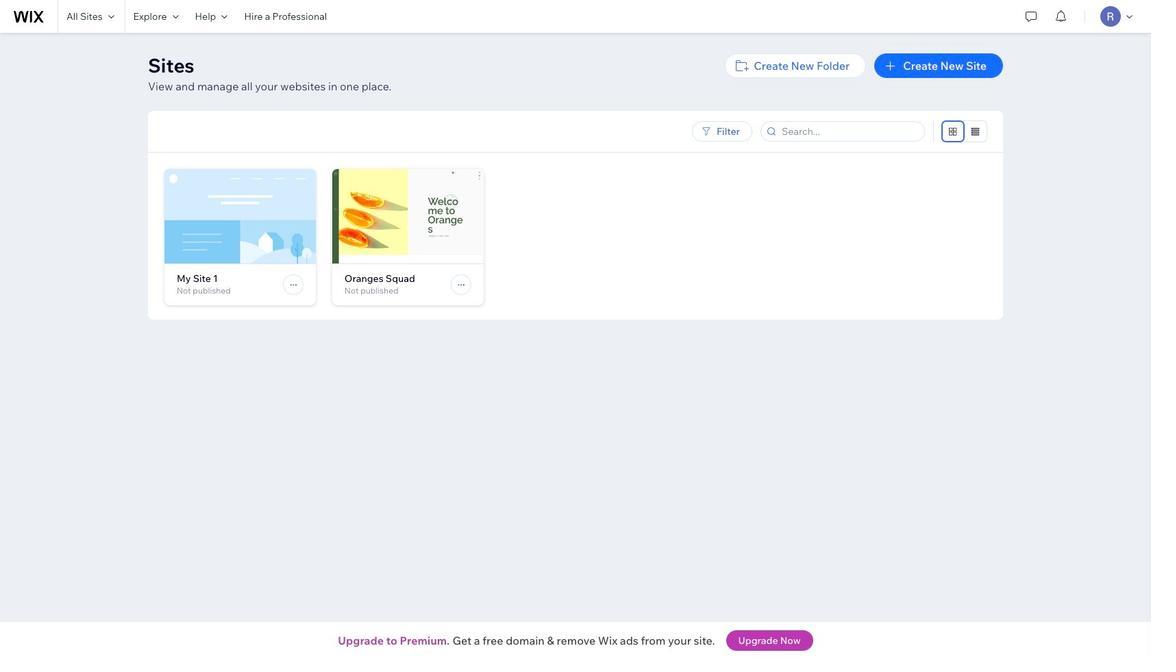 Task type: locate. For each thing, give the bounding box(es) containing it.
list
[[164, 169, 1003, 320]]

oranges squad image
[[332, 169, 483, 264]]



Task type: describe. For each thing, give the bounding box(es) containing it.
my site 1 image
[[164, 169, 316, 264]]

Search... field
[[778, 122, 920, 141]]



Task type: vqa. For each thing, say whether or not it's contained in the screenshot.
list
yes



